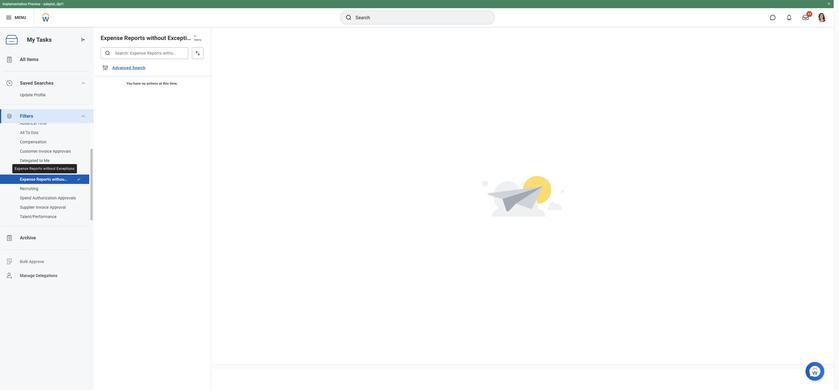 Task type: describe. For each thing, give the bounding box(es) containing it.
-
[[41, 2, 42, 6]]

talent/performance
[[20, 215, 56, 219]]

approvals for expense report approvals
[[49, 168, 68, 173]]

manage delegations
[[20, 274, 58, 278]]

all to dos
[[20, 130, 38, 135]]

invoice for approvals
[[39, 149, 52, 154]]

profile
[[34, 93, 46, 97]]

all for all to dos
[[20, 130, 25, 135]]

item list element
[[94, 27, 211, 391]]

no
[[142, 82, 146, 86]]

without inside expense reports without exceptions 0 items
[[146, 35, 166, 42]]

items
[[194, 38, 201, 42]]

delegated to me
[[20, 159, 50, 163]]

advanced
[[112, 66, 131, 70]]

exceptions inside expense reports without exceptions 0 items
[[168, 35, 196, 42]]

update profile
[[20, 93, 46, 97]]

notifications large image
[[786, 15, 792, 20]]

invoice for approval
[[36, 205, 49, 210]]

chevron down image
[[81, 81, 86, 86]]

actions
[[147, 82, 158, 86]]

me
[[44, 159, 50, 163]]

search
[[132, 66, 145, 70]]

expense inside tooltip
[[15, 167, 28, 171]]

reports inside expense reports without exceptions 0 items
[[124, 35, 145, 42]]

perspective image
[[6, 113, 13, 120]]

all items button
[[0, 53, 94, 67]]

advanced search button
[[110, 62, 148, 74]]

approval
[[50, 205, 66, 210]]

have
[[133, 82, 141, 86]]

33 button
[[799, 11, 812, 24]]

spend authorization approvals
[[20, 196, 76, 201]]

list containing all items
[[0, 53, 94, 283]]

filters button
[[0, 109, 94, 123]]

archive button
[[0, 231, 94, 245]]

expense reports without exceptions inside button
[[20, 177, 87, 182]]

list containing absence/time
[[0, 119, 94, 222]]

my tasks
[[27, 36, 52, 43]]

reports inside tooltip
[[29, 167, 42, 171]]

preview
[[28, 2, 40, 6]]

delegated to me button
[[0, 156, 83, 166]]

advanced search
[[112, 66, 145, 70]]

my tasks element
[[0, 27, 94, 391]]

adeptai_dpt1
[[43, 2, 64, 6]]

to
[[39, 159, 43, 163]]

implementation preview -   adeptai_dpt1
[[2, 2, 64, 6]]

expense reports without exceptions tooltip
[[11, 163, 78, 175]]

recruiting
[[20, 187, 38, 191]]

spend
[[20, 196, 31, 201]]

at
[[159, 82, 162, 86]]

all for all items
[[20, 57, 26, 62]]

bulk
[[20, 260, 28, 264]]

33
[[808, 12, 811, 16]]

compensation
[[20, 140, 46, 145]]

absence/time button
[[0, 119, 83, 128]]

searches
[[34, 80, 53, 86]]

compensation button
[[0, 137, 83, 147]]

menu banner
[[0, 0, 834, 27]]

approvals for customer invoice approvals
[[53, 149, 71, 154]]

manage delegations link
[[0, 269, 94, 283]]

inbox large image
[[803, 15, 809, 20]]

profile logan mcneil image
[[817, 13, 827, 23]]



Task type: vqa. For each thing, say whether or not it's contained in the screenshot.
3 to the middle
no



Task type: locate. For each thing, give the bounding box(es) containing it.
bulk approve link
[[0, 255, 94, 269]]

1 vertical spatial clipboard image
[[6, 235, 13, 242]]

user plus image
[[6, 273, 13, 280]]

2 vertical spatial approvals
[[58, 196, 76, 201]]

clipboard image inside all items button
[[6, 56, 13, 63]]

expense reports without exceptions button
[[0, 175, 87, 184]]

all items
[[20, 57, 39, 62]]

reports up search: expense reports without exceptions text box
[[124, 35, 145, 42]]

1 clipboard image from the top
[[6, 56, 13, 63]]

saved searches button
[[0, 76, 94, 90]]

supplier invoice approval
[[20, 205, 66, 210]]

without inside button
[[52, 177, 66, 182]]

Search: Expense Reports without Exceptions text field
[[101, 47, 188, 59]]

0 vertical spatial invoice
[[39, 149, 52, 154]]

expense inside expense reports without exceptions 0 items
[[101, 35, 123, 42]]

report
[[36, 168, 48, 173]]

dos
[[31, 130, 38, 135]]

expense
[[101, 35, 123, 42], [15, 167, 28, 171], [20, 168, 35, 173], [20, 177, 35, 182]]

transformation import image
[[80, 37, 86, 43]]

approvals inside customer invoice approvals button
[[53, 149, 71, 154]]

search image
[[345, 14, 352, 21]]

1 vertical spatial expense reports without exceptions
[[20, 177, 87, 182]]

1 vertical spatial invoice
[[36, 205, 49, 210]]

expense reports without exceptions down 'me'
[[15, 167, 75, 171]]

approve
[[29, 260, 44, 264]]

clipboard image inside archive button
[[6, 235, 13, 242]]

1 list from the top
[[0, 53, 94, 283]]

approvals inside expense report approvals button
[[49, 168, 68, 173]]

menu
[[15, 15, 26, 20]]

manage
[[20, 274, 35, 278]]

1 vertical spatial approvals
[[49, 168, 68, 173]]

justify image
[[5, 14, 12, 21]]

exceptions inside expense reports without exceptions button
[[67, 177, 87, 182]]

exceptions
[[168, 35, 196, 42], [57, 167, 75, 171], [67, 177, 87, 182]]

absence/time
[[20, 121, 47, 126]]

clipboard image left archive
[[6, 235, 13, 242]]

2 vertical spatial exceptions
[[67, 177, 87, 182]]

recruiting button
[[0, 184, 83, 194]]

update
[[20, 93, 33, 97]]

talent/performance button
[[0, 212, 83, 222]]

invoice
[[39, 149, 52, 154], [36, 205, 49, 210]]

approvals inside spend authorization approvals button
[[58, 196, 76, 201]]

chevron down image
[[81, 114, 86, 119]]

2 all from the top
[[20, 130, 25, 135]]

update profile button
[[0, 90, 88, 100]]

2 clipboard image from the top
[[6, 235, 13, 242]]

approvals down 'me'
[[49, 168, 68, 173]]

expense reports without exceptions 0 items
[[101, 34, 201, 42]]

items
[[27, 57, 39, 62]]

to
[[25, 130, 30, 135]]

implementation
[[2, 2, 27, 6]]

expense reports without exceptions down expense report approvals
[[20, 177, 87, 182]]

expense report approvals button
[[0, 166, 83, 175]]

authorization
[[32, 196, 57, 201]]

delegated
[[20, 159, 38, 163]]

archive
[[20, 236, 36, 241]]

reports down expense report approvals
[[36, 177, 51, 182]]

all to dos button
[[0, 128, 83, 137]]

without down expense reports without exceptions tooltip
[[52, 177, 66, 182]]

spend authorization approvals button
[[0, 194, 83, 203]]

approvals for spend authorization approvals
[[58, 196, 76, 201]]

expense reports without exceptions
[[15, 167, 75, 171], [20, 177, 87, 182]]

menu button
[[0, 8, 34, 27]]

1 all from the top
[[20, 57, 26, 62]]

all
[[20, 57, 26, 62], [20, 130, 25, 135]]

my
[[27, 36, 35, 43]]

close environment banner image
[[827, 2, 831, 6]]

1 vertical spatial all
[[20, 130, 25, 135]]

expense report approvals
[[20, 168, 68, 173]]

saved searches
[[20, 80, 53, 86]]

0 vertical spatial without
[[146, 35, 166, 42]]

search image
[[105, 50, 111, 56]]

supplier invoice approval button
[[0, 203, 83, 212]]

clipboard image for archive
[[6, 235, 13, 242]]

list
[[0, 53, 94, 283], [0, 119, 94, 222]]

0 vertical spatial all
[[20, 57, 26, 62]]

invoice up 'me'
[[39, 149, 52, 154]]

you
[[126, 82, 132, 86]]

without
[[146, 35, 166, 42], [43, 167, 56, 171], [52, 177, 66, 182]]

customer
[[20, 149, 38, 154]]

tasks
[[36, 36, 52, 43]]

all left items
[[20, 57, 26, 62]]

bulk approve
[[20, 260, 44, 264]]

invoice down spend authorization approvals button
[[36, 205, 49, 210]]

clock check image
[[6, 80, 13, 87]]

clipboard image
[[6, 56, 13, 63], [6, 235, 13, 242]]

all left to
[[20, 130, 25, 135]]

supplier
[[20, 205, 35, 210]]

0
[[194, 34, 196, 38]]

2 vertical spatial reports
[[36, 177, 51, 182]]

approvals up approval
[[58, 196, 76, 201]]

reports down delegated to me
[[29, 167, 42, 171]]

Search Workday  search field
[[356, 11, 483, 24]]

without up search: expense reports without exceptions text box
[[146, 35, 166, 42]]

customer invoice approvals button
[[0, 147, 83, 156]]

0 vertical spatial reports
[[124, 35, 145, 42]]

all inside button
[[20, 130, 25, 135]]

expense reports without exceptions inside tooltip
[[15, 167, 75, 171]]

delegations
[[36, 274, 58, 278]]

filters
[[20, 114, 33, 119]]

without down 'me'
[[43, 167, 56, 171]]

1 vertical spatial exceptions
[[57, 167, 75, 171]]

clipboard image for all items
[[6, 56, 13, 63]]

2 vertical spatial without
[[52, 177, 66, 182]]

customer invoice approvals
[[20, 149, 71, 154]]

without inside tooltip
[[43, 167, 56, 171]]

approvals
[[53, 149, 71, 154], [49, 168, 68, 173], [58, 196, 76, 201]]

0 vertical spatial exceptions
[[168, 35, 196, 42]]

reports inside button
[[36, 177, 51, 182]]

1 vertical spatial reports
[[29, 167, 42, 171]]

2 list from the top
[[0, 119, 94, 222]]

rename image
[[6, 259, 13, 266]]

configure image
[[102, 64, 109, 71]]

saved
[[20, 80, 33, 86]]

clipboard image left all items
[[6, 56, 13, 63]]

exceptions inside expense reports without exceptions tooltip
[[57, 167, 75, 171]]

1 vertical spatial without
[[43, 167, 56, 171]]

sort image
[[195, 50, 201, 56]]

time.
[[170, 82, 178, 86]]

0 vertical spatial clipboard image
[[6, 56, 13, 63]]

approvals up the "delegated to me" 'button'
[[53, 149, 71, 154]]

0 vertical spatial expense reports without exceptions
[[15, 167, 75, 171]]

all inside button
[[20, 57, 26, 62]]

you have no actions at this time.
[[126, 82, 178, 86]]

0 vertical spatial approvals
[[53, 149, 71, 154]]

reports
[[124, 35, 145, 42], [29, 167, 42, 171], [36, 177, 51, 182]]

check image
[[77, 178, 81, 182]]

this
[[163, 82, 169, 86]]



